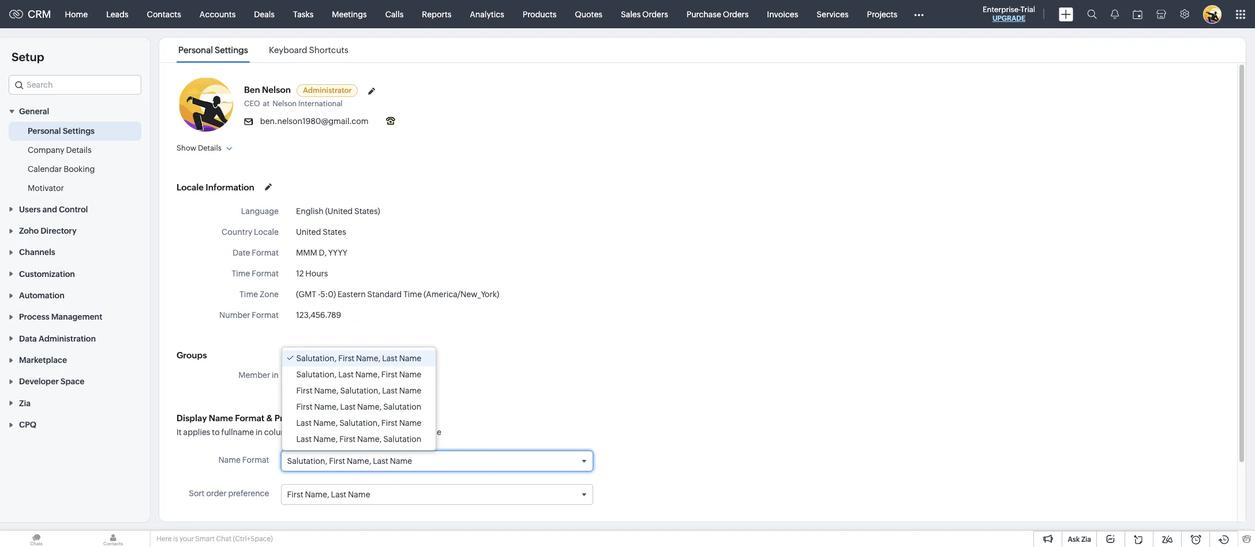 Task type: locate. For each thing, give the bounding box(es) containing it.
name inside salutation, first name, last name field
[[390, 456, 412, 466]]

0 horizontal spatial locale
[[177, 182, 204, 192]]

0 horizontal spatial and
[[42, 205, 57, 214]]

0 horizontal spatial in
[[256, 428, 263, 437]]

and left user
[[386, 428, 401, 437]]

calendar booking link
[[28, 164, 95, 175]]

name inside display name format & preferences it applies to fullname in column of list view, lookup fields and user name
[[209, 413, 233, 423]]

1 vertical spatial settings
[[63, 127, 95, 136]]

salutation, first name, last name down last name, first name, salutation
[[287, 456, 412, 466]]

personal settings up company details 'link'
[[28, 127, 95, 136]]

nelson
[[262, 85, 291, 95], [272, 99, 297, 108]]

nelson up at
[[262, 85, 291, 95]]

0 horizontal spatial orders
[[642, 10, 668, 19]]

process
[[19, 312, 49, 322]]

zoho directory
[[19, 226, 77, 235]]

name up first name, salutation, last name
[[399, 370, 421, 379]]

1 vertical spatial salutation
[[383, 435, 421, 444]]

format down fullname
[[242, 455, 269, 465]]

1 vertical spatial -
[[296, 370, 299, 380]]

developer space
[[19, 377, 85, 386]]

locale down language on the top left
[[254, 227, 279, 237]]

salutation for last name, first name, salutation
[[383, 435, 421, 444]]

customization
[[19, 269, 75, 279]]

1 horizontal spatial personal settings link
[[177, 45, 250, 55]]

salutation,
[[296, 354, 337, 363], [296, 370, 337, 379], [340, 386, 381, 395], [339, 418, 380, 428], [287, 456, 327, 466]]

country locale
[[222, 227, 279, 237]]

services link
[[807, 0, 858, 28]]

1 horizontal spatial -
[[318, 290, 320, 299]]

12
[[296, 269, 304, 278]]

format inside display name format & preferences it applies to fullname in column of list view, lookup fields and user name
[[235, 413, 264, 423]]

1 vertical spatial locale
[[254, 227, 279, 237]]

in
[[272, 370, 279, 380], [256, 428, 263, 437]]

1 horizontal spatial orders
[[723, 10, 749, 19]]

products
[[523, 10, 556, 19]]

create menu element
[[1052, 0, 1080, 28]]

0 horizontal spatial zia
[[19, 399, 31, 408]]

details up booking
[[66, 146, 91, 155]]

zone
[[260, 290, 279, 299]]

locale down show in the left top of the page
[[177, 182, 204, 192]]

format down zone
[[252, 310, 279, 320]]

format for name
[[242, 455, 269, 465]]

1 horizontal spatial and
[[386, 428, 401, 437]]

personal settings link inside general region
[[28, 125, 95, 137]]

tasks link
[[284, 0, 323, 28]]

process management
[[19, 312, 102, 322]]

salutation, down salutation, last name, first name
[[340, 386, 381, 395]]

zia up cpq
[[19, 399, 31, 408]]

display name format & preferences it applies to fullname in column of list view, lookup fields and user name
[[177, 413, 441, 437]]

marketplace button
[[0, 349, 150, 371]]

name down user
[[390, 456, 412, 466]]

sort
[[189, 489, 205, 498]]

Other Modules field
[[907, 5, 931, 23]]

details right show in the left top of the page
[[198, 144, 221, 152]]

1 vertical spatial salutation, first name, last name
[[287, 456, 412, 466]]

salutation, up last name, first name, salutation
[[339, 418, 380, 428]]

time down the date
[[232, 269, 250, 278]]

1 salutation from the top
[[383, 402, 421, 411]]

0 horizontal spatial personal settings link
[[28, 125, 95, 137]]

time right the "standard"
[[403, 290, 422, 299]]

- right member in on the bottom
[[296, 370, 299, 380]]

format up zone
[[252, 269, 279, 278]]

0 horizontal spatial -
[[296, 370, 299, 380]]

keyboard shortcuts link
[[267, 45, 350, 55]]

salutation up user
[[383, 402, 421, 411]]

company details
[[28, 146, 91, 155]]

profile element
[[1196, 0, 1229, 28]]

fields
[[364, 428, 385, 437]]

1 vertical spatial personal settings link
[[28, 125, 95, 137]]

here is your smart chat (ctrl+space)
[[156, 535, 273, 543]]

name up user
[[399, 386, 421, 395]]

salutation, first name, last name
[[296, 354, 421, 363], [287, 456, 412, 466]]

salutation, first name, last name up salutation, last name, first name
[[296, 354, 421, 363]]

projects link
[[858, 0, 907, 28]]

1 vertical spatial in
[[256, 428, 263, 437]]

time for time zone
[[240, 290, 258, 299]]

0 vertical spatial settings
[[215, 45, 248, 55]]

0 horizontal spatial settings
[[63, 127, 95, 136]]

settings down the accounts
[[215, 45, 248, 55]]

invoices link
[[758, 0, 807, 28]]

name, inside field
[[347, 456, 371, 466]]

0 vertical spatial and
[[42, 205, 57, 214]]

personal settings inside list
[[178, 45, 248, 55]]

signals image
[[1111, 9, 1119, 19]]

process management button
[[0, 306, 150, 327]]

2 salutation from the top
[[383, 435, 421, 444]]

and right users
[[42, 205, 57, 214]]

administration
[[39, 334, 96, 343]]

zoho directory button
[[0, 220, 150, 241]]

details inside 'link'
[[66, 146, 91, 155]]

english
[[296, 207, 324, 216]]

search element
[[1080, 0, 1104, 28]]

quotes link
[[566, 0, 612, 28]]

settings down general dropdown button
[[63, 127, 95, 136]]

crm
[[28, 8, 51, 20]]

shortcuts
[[309, 45, 348, 55]]

in right member
[[272, 370, 279, 380]]

name,
[[356, 354, 381, 363], [355, 370, 380, 379], [314, 386, 339, 395], [314, 402, 339, 411], [357, 402, 382, 411], [313, 418, 338, 428], [313, 435, 338, 444], [357, 435, 382, 444], [347, 456, 371, 466], [305, 490, 329, 499]]

1 orders from the left
[[642, 10, 668, 19]]

name down fullname
[[218, 455, 241, 465]]

1 horizontal spatial personal settings
[[178, 45, 248, 55]]

here
[[156, 535, 172, 543]]

0 horizontal spatial details
[[66, 146, 91, 155]]

zia right ask
[[1081, 535, 1091, 544]]

first inside salutation, first name, last name field
[[329, 456, 345, 466]]

enterprise-
[[983, 5, 1021, 14]]

0 horizontal spatial personal
[[28, 127, 61, 136]]

0 horizontal spatial personal settings
[[28, 127, 95, 136]]

products link
[[513, 0, 566, 28]]

show details
[[177, 144, 221, 152]]

personal
[[178, 45, 213, 55], [28, 127, 61, 136]]

0 vertical spatial -
[[318, 290, 320, 299]]

administrator
[[303, 86, 352, 95]]

channels
[[19, 248, 55, 257]]

1 vertical spatial and
[[386, 428, 401, 437]]

management
[[51, 312, 102, 322]]

personal settings down the accounts
[[178, 45, 248, 55]]

lookup
[[337, 428, 363, 437]]

date
[[233, 248, 250, 257]]

mmm
[[296, 248, 317, 257]]

last inside 'field'
[[331, 490, 346, 499]]

zoho
[[19, 226, 39, 235]]

and inside dropdown button
[[42, 205, 57, 214]]

1 horizontal spatial locale
[[254, 227, 279, 237]]

settings
[[215, 45, 248, 55], [63, 127, 95, 136]]

marketplace
[[19, 356, 67, 365]]

0 vertical spatial personal settings link
[[177, 45, 250, 55]]

and
[[42, 205, 57, 214], [386, 428, 401, 437]]

automation button
[[0, 284, 150, 306]]

locale
[[177, 182, 204, 192], [254, 227, 279, 237]]

in left column
[[256, 428, 263, 437]]

deals
[[254, 10, 275, 19]]

show details link
[[177, 144, 232, 152]]

nelson right at
[[272, 99, 297, 108]]

1 vertical spatial personal
[[28, 127, 61, 136]]

salutation, down list
[[287, 456, 327, 466]]

orders right purchase
[[723, 10, 749, 19]]

calendar booking
[[28, 165, 95, 174]]

d,
[[319, 248, 327, 257]]

personal settings inside general region
[[28, 127, 95, 136]]

first name, last name, salutation
[[296, 402, 421, 411]]

ceo
[[244, 99, 260, 108]]

1 vertical spatial personal settings
[[28, 127, 95, 136]]

0 vertical spatial salutation
[[383, 402, 421, 411]]

zia button
[[0, 392, 150, 414]]

(america/new_york)
[[423, 290, 499, 299]]

column
[[264, 428, 293, 437]]

1 horizontal spatial zia
[[1081, 535, 1091, 544]]

preference
[[228, 489, 269, 498]]

personal settings link down the accounts
[[177, 45, 250, 55]]

personal settings
[[178, 45, 248, 55], [28, 127, 95, 136]]

time for time format
[[232, 269, 250, 278]]

mmm d, yyyy
[[296, 248, 347, 257]]

format for time
[[252, 269, 279, 278]]

personal settings link up company details 'link'
[[28, 125, 95, 137]]

name up to
[[209, 413, 233, 423]]

1 horizontal spatial settings
[[215, 45, 248, 55]]

profile image
[[1203, 5, 1222, 23]]

1 vertical spatial nelson
[[272, 99, 297, 108]]

salutation, up first name, salutation, last name
[[296, 370, 337, 379]]

First Name, Last Name field
[[281, 485, 593, 505]]

cpq button
[[0, 414, 150, 435]]

details for company details
[[66, 146, 91, 155]]

general region
[[0, 122, 150, 198]]

and inside display name format & preferences it applies to fullname in column of list view, lookup fields and user name
[[386, 428, 401, 437]]

time format
[[232, 269, 279, 278]]

format for number
[[252, 310, 279, 320]]

list
[[168, 38, 359, 62]]

first inside first name, last name 'field'
[[287, 490, 303, 499]]

zia inside 'dropdown button'
[[19, 399, 31, 408]]

format up fullname
[[235, 413, 264, 423]]

name up salutation, last name, first name
[[399, 354, 421, 363]]

analytics link
[[461, 0, 513, 28]]

2 orders from the left
[[723, 10, 749, 19]]

personal down the accounts
[[178, 45, 213, 55]]

keyboard shortcuts
[[269, 45, 348, 55]]

1 horizontal spatial details
[[198, 144, 221, 152]]

0 vertical spatial personal
[[178, 45, 213, 55]]

personal settings link
[[177, 45, 250, 55], [28, 125, 95, 137]]

list
[[304, 428, 315, 437]]

time left zone
[[240, 290, 258, 299]]

personal up the company
[[28, 127, 61, 136]]

0 vertical spatial personal settings
[[178, 45, 248, 55]]

tree
[[282, 347, 436, 450]]

hours
[[305, 269, 328, 278]]

name down last name, first name, salutation
[[348, 490, 370, 499]]

format up time format
[[252, 248, 279, 257]]

upgrade
[[992, 14, 1025, 23]]

salutation, last name, first name
[[296, 370, 421, 379]]

settings inside list
[[215, 45, 248, 55]]

last name, first name, salutation
[[296, 435, 421, 444]]

None field
[[9, 75, 141, 95]]

orders right sales
[[642, 10, 668, 19]]

signals element
[[1104, 0, 1126, 28]]

0 vertical spatial zia
[[19, 399, 31, 408]]

english (united states)
[[296, 207, 380, 216]]

first
[[338, 354, 354, 363], [381, 370, 398, 379], [296, 386, 313, 395], [296, 402, 313, 411], [381, 418, 398, 428], [339, 435, 356, 444], [329, 456, 345, 466], [287, 490, 303, 499]]

automation
[[19, 291, 64, 300]]

view,
[[316, 428, 335, 437]]

1 vertical spatial zia
[[1081, 535, 1091, 544]]

salutation up salutation, first name, last name field
[[383, 435, 421, 444]]

ceo at nelson international
[[244, 99, 343, 108]]

- right (gmt
[[318, 290, 320, 299]]

name, inside 'field'
[[305, 490, 329, 499]]

member
[[238, 370, 270, 380]]

0 vertical spatial in
[[272, 370, 279, 380]]

0 vertical spatial nelson
[[262, 85, 291, 95]]



Task type: describe. For each thing, give the bounding box(es) containing it.
name inside first name, last name 'field'
[[348, 490, 370, 499]]

ben.nelson1980@gmail.com
[[260, 117, 369, 126]]

country
[[222, 227, 252, 237]]

create menu image
[[1059, 7, 1073, 21]]

chat
[[216, 535, 231, 543]]

0 vertical spatial locale
[[177, 182, 204, 192]]

calls link
[[376, 0, 413, 28]]

applies
[[183, 428, 210, 437]]

home link
[[56, 0, 97, 28]]

calendar
[[28, 165, 62, 174]]

of
[[295, 428, 302, 437]]

invoices
[[767, 10, 798, 19]]

salutation, down 123,456.789
[[296, 354, 337, 363]]

sales orders
[[621, 10, 668, 19]]

last inside field
[[373, 456, 388, 466]]

contacts link
[[138, 0, 190, 28]]

personal settings link for company details 'link'
[[28, 125, 95, 137]]

purchase
[[687, 10, 721, 19]]

details for show details
[[198, 144, 221, 152]]

(gmt
[[296, 290, 316, 299]]

1 horizontal spatial in
[[272, 370, 279, 380]]

customization button
[[0, 263, 150, 284]]

settings inside general region
[[63, 127, 95, 136]]

sales
[[621, 10, 641, 19]]

eastern
[[338, 290, 366, 299]]

member in
[[238, 370, 279, 380]]

leads
[[106, 10, 128, 19]]

1 horizontal spatial personal
[[178, 45, 213, 55]]

states
[[323, 227, 346, 237]]

calendar image
[[1133, 10, 1143, 19]]

purchase orders
[[687, 10, 749, 19]]

contacts
[[147, 10, 181, 19]]

general button
[[0, 100, 150, 122]]

smart
[[195, 535, 215, 543]]

name format
[[218, 455, 269, 465]]

user
[[402, 428, 419, 437]]

standard
[[367, 290, 402, 299]]

accounts link
[[190, 0, 245, 28]]

salutation, first name, last name inside field
[[287, 456, 412, 466]]

united states
[[296, 227, 346, 237]]

language
[[241, 207, 279, 216]]

format for date
[[252, 248, 279, 257]]

personal inside general region
[[28, 127, 61, 136]]

name right fields
[[399, 418, 421, 428]]

meetings link
[[323, 0, 376, 28]]

0 vertical spatial salutation, first name, last name
[[296, 354, 421, 363]]

ben nelson
[[244, 85, 291, 95]]

number
[[219, 310, 250, 320]]

salutation for first name, last name, salutation
[[383, 402, 421, 411]]

tree containing salutation, first name, last name
[[282, 347, 436, 450]]

order
[[206, 489, 227, 498]]

users and control button
[[0, 198, 150, 220]]

motivator link
[[28, 183, 64, 194]]

last name, salutation, first name
[[296, 418, 421, 428]]

list containing personal settings
[[168, 38, 359, 62]]

keyboard
[[269, 45, 307, 55]]

contacts image
[[77, 531, 149, 547]]

salutation, inside field
[[287, 456, 327, 466]]

motivator
[[28, 184, 64, 193]]

show
[[177, 144, 196, 152]]

users
[[19, 205, 41, 214]]

date format
[[233, 248, 279, 257]]

cpq
[[19, 420, 36, 429]]

123,456.789
[[296, 310, 341, 320]]

(united
[[325, 207, 353, 216]]

at
[[263, 99, 270, 108]]

orders for purchase orders
[[723, 10, 749, 19]]

booking
[[64, 165, 95, 174]]

fullname
[[221, 428, 254, 437]]

calls
[[385, 10, 404, 19]]

international
[[298, 99, 343, 108]]

number format
[[219, 310, 279, 320]]

preferences
[[275, 413, 324, 423]]

5:0)
[[320, 290, 336, 299]]

personal settings link for keyboard shortcuts link
[[177, 45, 250, 55]]

control
[[59, 205, 88, 214]]

data
[[19, 334, 37, 343]]

ask zia
[[1068, 535, 1091, 544]]

your
[[179, 535, 194, 543]]

accounts
[[200, 10, 236, 19]]

reports
[[422, 10, 451, 19]]

in inside display name format & preferences it applies to fullname in column of list view, lookup fields and user name
[[256, 428, 263, 437]]

general
[[19, 107, 49, 116]]

time zone
[[240, 290, 279, 299]]

leads link
[[97, 0, 138, 28]]

channels button
[[0, 241, 150, 263]]

orders for sales orders
[[642, 10, 668, 19]]

ben
[[244, 85, 260, 95]]

search image
[[1087, 9, 1097, 19]]

company details link
[[28, 144, 91, 156]]

quotes
[[575, 10, 602, 19]]

chats image
[[0, 531, 73, 547]]

space
[[61, 377, 85, 386]]

deals link
[[245, 0, 284, 28]]

company
[[28, 146, 64, 155]]

states)
[[354, 207, 380, 216]]

developer space button
[[0, 371, 150, 392]]

Search text field
[[9, 76, 141, 94]]

Salutation, First Name, Last Name field
[[281, 451, 593, 471]]

analytics
[[470, 10, 504, 19]]

yyyy
[[328, 248, 347, 257]]

data administration button
[[0, 327, 150, 349]]



Task type: vqa. For each thing, say whether or not it's contained in the screenshot.
Account Name to the right
no



